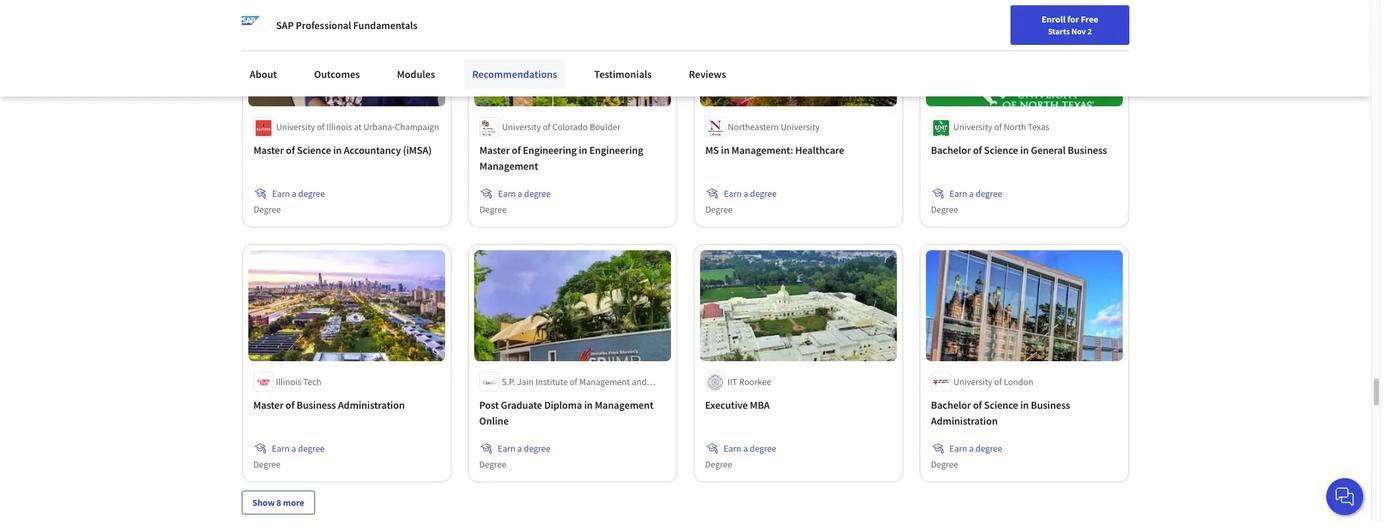 Task type: vqa. For each thing, say whether or not it's contained in the screenshot.


Task type: locate. For each thing, give the bounding box(es) containing it.
earn a degree down bachelor of science in general business
[[950, 188, 1003, 200]]

earn a degree down master of business administration
[[272, 442, 325, 454]]

in inside post graduate diploma in management online
[[585, 398, 593, 411]]

find your new career
[[1005, 42, 1088, 54]]

northeastern university
[[728, 121, 820, 133]]

master of engineering in engineering management link
[[480, 142, 666, 174]]

science inside bachelor of science in business administration
[[985, 398, 1019, 411]]

mba
[[750, 398, 770, 411]]

post
[[480, 398, 499, 411]]

a down management:
[[744, 188, 748, 200]]

university up bachelor of science in business administration
[[954, 376, 993, 388]]

a for master of engineering in engineering management
[[518, 188, 522, 200]]

engineering down the "boulder"
[[590, 143, 643, 157]]

degree down mba
[[750, 442, 777, 454]]

of inside master of engineering in engineering management
[[512, 143, 521, 157]]

in right diploma
[[585, 398, 593, 411]]

master for master of business administration
[[254, 398, 284, 411]]

university of north texas
[[954, 121, 1050, 133]]

executive mba link
[[706, 397, 892, 413]]

degree down management:
[[750, 188, 777, 200]]

sap image
[[242, 16, 260, 34]]

degree for master of business administration
[[298, 442, 325, 454]]

in
[[333, 143, 342, 157], [579, 143, 587, 157], [721, 143, 730, 157], [1021, 143, 1029, 157], [585, 398, 593, 411], [1021, 398, 1029, 411]]

boulder
[[590, 121, 621, 133]]

testimonials link
[[587, 59, 660, 89]]

urbana-
[[364, 121, 395, 133]]

nov
[[1072, 26, 1086, 36]]

1 horizontal spatial administration
[[932, 414, 998, 427]]

in for bachelor of science in business administration
[[1021, 398, 1029, 411]]

1 horizontal spatial illinois
[[327, 121, 352, 133]]

illinois left 'at'
[[327, 121, 352, 133]]

university
[[276, 121, 315, 133], [502, 121, 541, 133], [781, 121, 820, 133], [954, 121, 993, 133], [954, 376, 993, 388]]

of for university of colorado boulder
[[543, 121, 551, 133]]

science down university of london at the right
[[985, 398, 1019, 411]]

english
[[1118, 41, 1150, 55]]

in left general at the top of the page
[[1021, 143, 1029, 157]]

show
[[252, 497, 275, 508]]

master inside master of engineering in engineering management
[[480, 143, 510, 157]]

degree for bachelor of science in business administration
[[932, 458, 959, 470]]

management down and
[[595, 398, 654, 411]]

0 horizontal spatial engineering
[[523, 143, 577, 157]]

reviews link
[[681, 59, 734, 89]]

science inside master of science in accountancy (imsa) link
[[297, 143, 331, 157]]

master of engineering in engineering management
[[480, 143, 643, 172]]

university for bachelor of science in business administration
[[954, 376, 993, 388]]

degree for bachelor of science in general business
[[976, 188, 1003, 200]]

0 horizontal spatial illinois
[[276, 376, 302, 388]]

management
[[480, 159, 538, 172], [580, 376, 630, 388], [595, 398, 654, 411]]

of for bachelor of science in business administration
[[974, 398, 983, 411]]

starts
[[1048, 26, 1070, 36]]

a down executive mba
[[744, 442, 748, 454]]

post graduate diploma in management online link
[[480, 397, 666, 429]]

science down university of illinois at urbana-champaign
[[297, 143, 331, 157]]

business right general at the top of the page
[[1068, 143, 1108, 157]]

earn a degree
[[272, 188, 325, 200], [498, 188, 551, 200], [724, 188, 777, 200], [950, 188, 1003, 200], [272, 442, 325, 454], [498, 442, 551, 454], [724, 442, 777, 454], [950, 442, 1003, 454]]

management left and
[[580, 376, 630, 388]]

1 vertical spatial bachelor
[[932, 398, 972, 411]]

earn for executive mba
[[724, 442, 742, 454]]

degree down bachelor of science in general business
[[976, 188, 1003, 200]]

bachelor inside bachelor of science in business administration
[[932, 398, 972, 411]]

2 vertical spatial management
[[595, 398, 654, 411]]

master of science in accountancy (imsa) link
[[254, 142, 440, 158]]

1 bachelor from the top
[[932, 143, 972, 157]]

university up ms in management: healthcare link
[[781, 121, 820, 133]]

earn a degree for bachelor of science in general business
[[950, 188, 1003, 200]]

earn
[[272, 188, 290, 200], [498, 188, 516, 200], [724, 188, 742, 200], [950, 188, 968, 200], [272, 442, 290, 454], [498, 442, 516, 454], [724, 442, 742, 454], [950, 442, 968, 454]]

management for diploma
[[595, 398, 654, 411]]

degree down post graduate diploma in management online
[[524, 442, 551, 454]]

earn a degree for executive mba
[[724, 442, 777, 454]]

bachelor
[[932, 143, 972, 157], [932, 398, 972, 411]]

earn for post graduate diploma in management online
[[498, 442, 516, 454]]

in inside bachelor of science in business administration
[[1021, 398, 1029, 411]]

illinois
[[327, 121, 352, 133], [276, 376, 302, 388]]

None search field
[[188, 35, 505, 61]]

1 vertical spatial illinois
[[276, 376, 302, 388]]

degree down bachelor of science in business administration
[[976, 442, 1003, 454]]

texas
[[1029, 121, 1050, 133]]

a up more on the left of the page
[[292, 442, 297, 454]]

0 vertical spatial bachelor
[[932, 143, 972, 157]]

institute
[[536, 376, 568, 388]]

about
[[250, 67, 277, 81]]

graduate
[[501, 398, 543, 411]]

business down tech
[[297, 398, 336, 411]]

bachelor down university of london at the right
[[932, 398, 972, 411]]

2 bachelor from the top
[[932, 398, 972, 411]]

science for business
[[985, 398, 1019, 411]]

business down london
[[1032, 398, 1071, 411]]

earn a degree for post graduate diploma in management online
[[498, 442, 551, 454]]

chat with us image
[[1335, 486, 1356, 507]]

career
[[1062, 42, 1088, 54]]

northeastern
[[728, 121, 779, 133]]

a down the master of science in accountancy (imsa)
[[292, 188, 297, 200]]

research
[[502, 389, 537, 401]]

science inside bachelor of science in general business link
[[985, 143, 1019, 157]]

a down graduate
[[518, 442, 522, 454]]

earn a degree down bachelor of science in business administration
[[950, 442, 1003, 454]]

degree down master of engineering in engineering management
[[524, 188, 551, 200]]

iit roorkee
[[728, 376, 772, 388]]

a
[[292, 188, 297, 200], [518, 188, 522, 200], [744, 188, 748, 200], [970, 188, 974, 200], [292, 442, 297, 454], [518, 442, 522, 454], [744, 442, 748, 454], [970, 442, 974, 454]]

jain
[[518, 376, 534, 388]]

in down university of illinois at urbana-champaign
[[333, 143, 342, 157]]

management down university of colorado boulder
[[480, 159, 538, 172]]

science for accountancy
[[297, 143, 331, 157]]

ms in management: healthcare
[[706, 143, 845, 157]]

sap professional fundamentals
[[276, 18, 418, 32]]

management inside post graduate diploma in management online
[[595, 398, 654, 411]]

0 vertical spatial management
[[480, 159, 538, 172]]

business inside bachelor of science in business administration
[[1032, 398, 1071, 411]]

degree
[[298, 188, 325, 200], [524, 188, 551, 200], [750, 188, 777, 200], [976, 188, 1003, 200], [298, 442, 325, 454], [524, 442, 551, 454], [750, 442, 777, 454], [976, 442, 1003, 454]]

a down bachelor of science in general business
[[970, 188, 974, 200]]

a down bachelor of science in business administration
[[970, 442, 974, 454]]

science
[[297, 143, 331, 157], [985, 143, 1019, 157], [985, 398, 1019, 411]]

degree down the master of science in accountancy (imsa)
[[298, 188, 325, 200]]

master of business administration link
[[254, 397, 440, 413]]

earn a degree down master of engineering in engineering management
[[498, 188, 551, 200]]

1 vertical spatial administration
[[932, 414, 998, 427]]

earn for master of science in accountancy (imsa)
[[272, 188, 290, 200]]

earn a degree down the master of science in accountancy (imsa)
[[272, 188, 325, 200]]

of
[[317, 121, 325, 133], [543, 121, 551, 133], [995, 121, 1003, 133], [286, 143, 295, 157], [512, 143, 521, 157], [974, 143, 983, 157], [570, 376, 578, 388], [995, 376, 1003, 388], [286, 398, 295, 411], [974, 398, 983, 411]]

degree for post graduate diploma in management online
[[524, 442, 551, 454]]

degree for master of business administration
[[254, 458, 281, 470]]

earn for master of engineering in engineering management
[[498, 188, 516, 200]]

in down colorado
[[579, 143, 587, 157]]

1 horizontal spatial engineering
[[590, 143, 643, 157]]

illinois left tech
[[276, 376, 302, 388]]

bachelor for bachelor of science in business administration
[[932, 398, 972, 411]]

show 8 more
[[252, 497, 304, 508]]

of for bachelor of science in general business
[[974, 143, 983, 157]]

university left colorado
[[502, 121, 541, 133]]

university for master of science in accountancy (imsa)
[[276, 121, 315, 133]]

degree for ms in management: healthcare
[[750, 188, 777, 200]]

university of illinois at urbana-champaign
[[276, 121, 439, 133]]

of inside s.p. jain institute of management and research
[[570, 376, 578, 388]]

university left north
[[954, 121, 993, 133]]

master
[[254, 143, 284, 157], [480, 143, 510, 157], [254, 398, 284, 411]]

management:
[[732, 143, 793, 157]]

0 horizontal spatial administration
[[338, 398, 405, 411]]

earn for ms in management: healthcare
[[724, 188, 742, 200]]

bachelor of science in business administration link
[[932, 397, 1118, 429]]

colorado
[[552, 121, 588, 133]]

earn for bachelor of science in general business
[[950, 188, 968, 200]]

in down london
[[1021, 398, 1029, 411]]

management inside s.p. jain institute of management and research
[[580, 376, 630, 388]]

earn a degree for master of business administration
[[272, 442, 325, 454]]

university of london
[[954, 376, 1034, 388]]

earn a degree down online
[[498, 442, 551, 454]]

administration
[[338, 398, 405, 411], [932, 414, 998, 427]]

degree for master of science in accountancy (imsa)
[[298, 188, 325, 200]]

university up the master of science in accountancy (imsa)
[[276, 121, 315, 133]]

engineering down university of colorado boulder
[[523, 143, 577, 157]]

engineering
[[523, 143, 577, 157], [590, 143, 643, 157]]

in for master of engineering in engineering management
[[579, 143, 587, 157]]

a for ms in management: healthcare
[[744, 188, 748, 200]]

earn a degree for bachelor of science in business administration
[[950, 442, 1003, 454]]

ms
[[706, 143, 719, 157]]

healthcare
[[796, 143, 845, 157]]

for
[[1068, 13, 1079, 25]]

of inside bachelor of science in business administration
[[974, 398, 983, 411]]

degree for executive mba
[[750, 442, 777, 454]]

master of science in accountancy (imsa)
[[254, 143, 432, 157]]

earn a degree down management:
[[724, 188, 777, 200]]

a for bachelor of science in business administration
[[970, 442, 974, 454]]

earn a degree down mba
[[724, 442, 777, 454]]

bachelor down university of north texas
[[932, 143, 972, 157]]

champaign
[[395, 121, 439, 133]]

1 vertical spatial management
[[580, 376, 630, 388]]

in inside master of engineering in engineering management
[[579, 143, 587, 157]]

0 vertical spatial administration
[[338, 398, 405, 411]]

degree down master of business administration
[[298, 442, 325, 454]]

more
[[283, 497, 304, 508]]

of for university of illinois at urbana-champaign
[[317, 121, 325, 133]]

a down master of engineering in engineering management
[[518, 188, 522, 200]]

and
[[632, 376, 647, 388]]

science down university of north texas
[[985, 143, 1019, 157]]

business
[[1068, 143, 1108, 157], [297, 398, 336, 411], [1032, 398, 1071, 411]]



Task type: describe. For each thing, give the bounding box(es) containing it.
management inside master of engineering in engineering management
[[480, 159, 538, 172]]

general
[[1032, 143, 1066, 157]]

bachelor of science in business administration
[[932, 398, 1071, 427]]

master for master of science in accountancy (imsa)
[[254, 143, 284, 157]]

a for post graduate diploma in management online
[[518, 442, 522, 454]]

your
[[1024, 42, 1041, 54]]

earn for master of business administration
[[272, 442, 290, 454]]

recommendations link
[[464, 59, 565, 89]]

a for master of science in accountancy (imsa)
[[292, 188, 297, 200]]

earn for bachelor of science in business administration
[[950, 442, 968, 454]]

s.p.
[[502, 376, 516, 388]]

0 vertical spatial illinois
[[327, 121, 352, 133]]

post graduate diploma in management online
[[480, 398, 654, 427]]

show 8 more button
[[242, 491, 315, 514]]

find your new career link
[[998, 40, 1094, 56]]

of for university of london
[[995, 376, 1003, 388]]

bachelor for bachelor of science in general business
[[932, 143, 972, 157]]

1 engineering from the left
[[523, 143, 577, 157]]

degree for master of engineering in engineering management
[[480, 203, 507, 215]]

executive
[[706, 398, 748, 411]]

degree for bachelor of science in general business
[[932, 203, 959, 215]]

fundamentals
[[353, 18, 418, 32]]

earn a degree for master of engineering in engineering management
[[498, 188, 551, 200]]

testimonials
[[594, 67, 652, 81]]

diploma
[[545, 398, 583, 411]]

of for master of science in accountancy (imsa)
[[286, 143, 295, 157]]

roorkee
[[740, 376, 772, 388]]

iit
[[728, 376, 738, 388]]

new
[[1043, 42, 1060, 54]]

about link
[[242, 59, 285, 89]]

free
[[1081, 13, 1099, 25]]

in for post graduate diploma in management online
[[585, 398, 593, 411]]

universities link
[[190, 0, 269, 26]]

professional
[[296, 18, 351, 32]]

a for bachelor of science in general business
[[970, 188, 974, 200]]

degree for master of science in accountancy (imsa)
[[254, 203, 281, 215]]

ms in management: healthcare link
[[706, 142, 892, 158]]

degree for bachelor of science in business administration
[[976, 442, 1003, 454]]

management for institute
[[580, 376, 630, 388]]

illinois tech
[[276, 376, 322, 388]]

university for bachelor of science in general business
[[954, 121, 993, 133]]

modules link
[[389, 59, 443, 89]]

of for university of north texas
[[995, 121, 1003, 133]]

accountancy
[[344, 143, 401, 157]]

find
[[1005, 42, 1022, 54]]

enroll for free starts nov 2
[[1042, 13, 1099, 36]]

bachelor of science in general business
[[932, 143, 1108, 157]]

s.p. jain institute of management and research
[[502, 376, 647, 401]]

degree for master of engineering in engineering management
[[524, 188, 551, 200]]

in right the ms
[[721, 143, 730, 157]]

earn a degree for master of science in accountancy (imsa)
[[272, 188, 325, 200]]

executive mba
[[706, 398, 770, 411]]

outcomes
[[314, 67, 360, 81]]

outcomes link
[[306, 59, 368, 89]]

master for master of engineering in engineering management
[[480, 143, 510, 157]]

earn a degree for ms in management: healthcare
[[724, 188, 777, 200]]

universities
[[210, 7, 264, 20]]

a for master of business administration
[[292, 442, 297, 454]]

at
[[354, 121, 362, 133]]

bachelor of science in general business link
[[932, 142, 1118, 158]]

online
[[480, 414, 509, 427]]

administration inside bachelor of science in business administration
[[932, 414, 998, 427]]

sap
[[276, 18, 294, 32]]

london
[[1004, 376, 1034, 388]]

university for master of engineering in engineering management
[[502, 121, 541, 133]]

university of colorado boulder
[[502, 121, 621, 133]]

of for master of business administration
[[286, 398, 295, 411]]

master of business administration
[[254, 398, 405, 411]]

8
[[277, 497, 281, 508]]

2
[[1088, 26, 1092, 36]]

degree for ms in management: healthcare
[[706, 203, 733, 215]]

tech
[[304, 376, 322, 388]]

(imsa)
[[403, 143, 432, 157]]

degree for post graduate diploma in management online
[[480, 458, 507, 470]]

science for general
[[985, 143, 1019, 157]]

a for executive mba
[[744, 442, 748, 454]]

enroll
[[1042, 13, 1066, 25]]

north
[[1004, 121, 1027, 133]]

in for bachelor of science in general business
[[1021, 143, 1029, 157]]

recommendations
[[472, 67, 557, 81]]

english button
[[1094, 26, 1174, 69]]

2 engineering from the left
[[590, 143, 643, 157]]

degree for executive mba
[[706, 458, 733, 470]]

reviews
[[689, 67, 726, 81]]

in for master of science in accountancy (imsa)
[[333, 143, 342, 157]]

of for master of engineering in engineering management
[[512, 143, 521, 157]]

modules
[[397, 67, 435, 81]]



